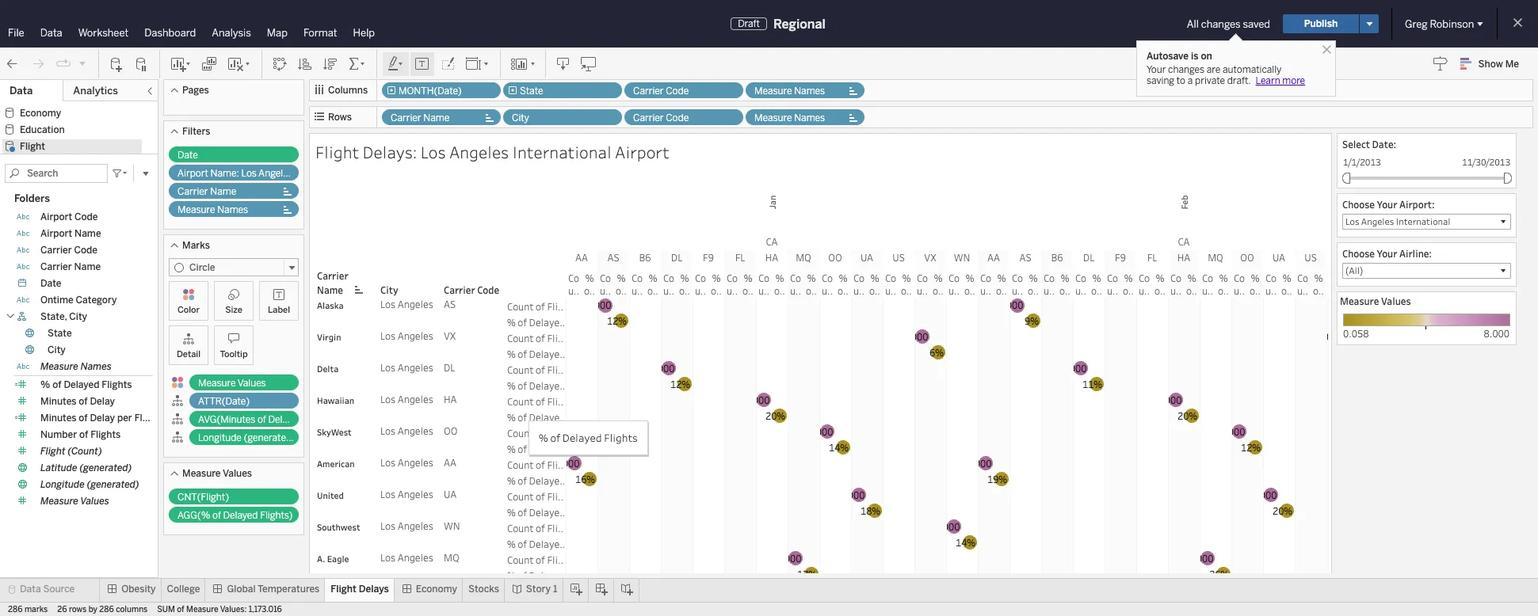 Task type: vqa. For each thing, say whether or not it's contained in the screenshot.
the Tags Any
no



Task type: describe. For each thing, give the bounding box(es) containing it.
2 vertical spatial data
[[20, 584, 41, 595]]

SkyWest, Carrier Name. Press Space to toggle selection. Press Escape to go back to the left margin. Use arrow keys to navigate headers text field
[[312, 424, 376, 456]]

0 vertical spatial %
[[40, 379, 50, 390]]

choose your airport:
[[1343, 198, 1436, 211]]

MQ, Carrier Code. Press Space to toggle selection. Press Escape to go back to the left margin. Use arrow keys to navigate headers text field
[[788, 250, 820, 266]]

show me
[[1479, 59, 1520, 70]]

number
[[40, 429, 77, 440]]

0 horizontal spatial ha, carrier code. press space to toggle selection. press escape to go back to the left margin. use arrow keys to navigate headers text field
[[439, 392, 503, 424]]

delays:
[[363, 141, 417, 163]]

Alaska, Carrier Name. Press Space to toggle selection. Press Escape to go back to the left margin. Use arrow keys to navigate headers text field
[[312, 297, 376, 329]]

college
[[167, 584, 200, 595]]

values down latitude (generated)
[[80, 496, 109, 507]]

download image
[[556, 56, 572, 72]]

1 horizontal spatial vx, carrier code. press space to toggle selection. press escape to go back to the left margin. use arrow keys to navigate headers text field
[[915, 250, 947, 266]]

obesity
[[122, 584, 156, 595]]

regional
[[774, 16, 826, 31]]

0 vertical spatial data
[[40, 27, 62, 39]]

dashboard
[[145, 27, 196, 39]]

measure values up attr(date)
[[198, 378, 266, 389]]

airport for airport name: los angeles international
[[178, 168, 208, 179]]

0 horizontal spatial date
[[40, 278, 61, 289]]

1 vertical spatial % of delayed flights
[[539, 431, 638, 446]]

delay for minutes of delay per flight
[[90, 413, 115, 424]]

0 horizontal spatial ua, carrier code. press space to toggle selection. press escape to go back to the left margin. use arrow keys to navigate headers text field
[[439, 488, 503, 519]]

learn more link
[[1252, 75, 1306, 86]]

Virgin, Carrier Name. Press Space to toggle selection. Press Escape to go back to the left margin. Use arrow keys to navigate headers text field
[[312, 329, 376, 361]]

0 horizontal spatial city
[[48, 345, 66, 356]]

F9, Carrier Code. Press Space to toggle selection. Press Escape to go back to the left margin. Use arrow keys to navigate headers text field
[[693, 250, 725, 266]]

story
[[526, 584, 551, 595]]

name:
[[211, 168, 239, 179]]

values:
[[220, 606, 247, 615]]

sort measure names descending by measure values image
[[323, 56, 339, 72]]

United, Carrier Name. Press Space to toggle selection. Press Escape to go back to the left margin. Use arrow keys to navigate headers text field
[[312, 488, 376, 519]]

0 vertical spatial state
[[520, 86, 544, 97]]

undo image
[[5, 56, 21, 72]]

0 horizontal spatial replay animation image
[[56, 56, 71, 72]]

2 vertical spatial (generated)
[[87, 479, 139, 490]]

flight delays
[[331, 584, 389, 595]]

1 horizontal spatial longitude
[[198, 433, 242, 444]]

airline:
[[1400, 247, 1433, 260]]

learn more
[[1256, 75, 1306, 86]]

columns
[[116, 606, 148, 615]]

minutes of delay
[[40, 396, 115, 407]]

flight (count)
[[40, 446, 102, 457]]

tooltip
[[220, 350, 248, 360]]

2 vertical spatial carrier code
[[40, 245, 98, 256]]

marks
[[182, 240, 210, 251]]

show me button
[[1454, 52, 1534, 76]]

1 los angeles, city. press space to toggle selection. press escape to go back to the left margin. use arrow keys to navigate headers text field from the top
[[376, 297, 439, 329]]

rows
[[69, 606, 87, 615]]

1 horizontal spatial replay animation image
[[78, 58, 87, 68]]

11/30/2013
[[1463, 156, 1511, 168]]

more
[[1283, 75, 1306, 86]]

0.058
[[1344, 327, 1370, 340]]

greg
[[1406, 18, 1428, 30]]

all
[[1188, 18, 1200, 30]]

F9, Carrier Code. Press Space to toggle selection. Press Escape to go back to the left margin. Use arrow keys to navigate headers text field
[[1105, 250, 1137, 266]]

robinson
[[1431, 18, 1475, 30]]

values up attr(date)
[[238, 378, 266, 389]]

1 horizontal spatial delayed
[[223, 511, 258, 522]]

flight for flight delays: los angeles international airport
[[316, 141, 359, 163]]

choose for choose your airport:
[[1343, 198, 1376, 211]]

to
[[1177, 75, 1186, 86]]

state, city
[[40, 311, 87, 322]]

2 fl, carrier code. press space to toggle selection. press escape to go back to the left margin. use arrow keys to navigate headers text field from the left
[[1137, 250, 1169, 266]]

measure values down latitude (generated)
[[40, 496, 109, 507]]

marks. press enter to open the view data window.. use arrow keys to navigate data visualization elements. image
[[566, 297, 1539, 617]]

1
[[553, 584, 558, 595]]

1 vertical spatial (generated)
[[80, 463, 132, 474]]

0 horizontal spatial economy
[[20, 108, 61, 119]]

swap rows and columns image
[[272, 56, 288, 72]]

attr(date)
[[198, 396, 250, 408]]

pause auto updates image
[[134, 56, 150, 72]]

name up category
[[74, 261, 101, 272]]

format
[[304, 27, 337, 39]]

show
[[1479, 59, 1504, 70]]

1 horizontal spatial %
[[539, 431, 548, 446]]

filters
[[182, 126, 210, 137]]

airport for airport code
[[40, 211, 72, 222]]

fit image
[[465, 56, 491, 72]]

values up cnt(flight)
[[223, 469, 252, 480]]

close image
[[1320, 42, 1335, 57]]

0 horizontal spatial vx, carrier code. press space to toggle selection. press escape to go back to the left margin. use arrow keys to navigate headers text field
[[439, 329, 503, 361]]

B6, Carrier Code. Press Space to toggle selection. Press Escape to go back to the left margin. Use arrow keys to navigate headers text field
[[630, 250, 661, 266]]

help
[[353, 27, 375, 39]]

1 horizontal spatial ua, carrier code. press space to toggle selection. press escape to go back to the left margin. use arrow keys to navigate headers text field
[[852, 250, 883, 266]]

OO, Carrier Code. Press Space to toggle selection. Press Escape to go back to the left margin. Use arrow keys to navigate headers text field
[[439, 424, 503, 456]]

1 vertical spatial carrier name
[[178, 186, 237, 197]]

analytics
[[73, 85, 118, 97]]

1 vertical spatial wn, carrier code. press space to toggle selection. press escape to go back to the left margin. use arrow keys to navigate headers text field
[[439, 519, 503, 551]]

me
[[1506, 59, 1520, 70]]

detail
[[177, 350, 201, 360]]

private
[[1196, 75, 1226, 86]]

1 oo, carrier code. press space to toggle selection. press escape to go back to the left margin. use arrow keys to navigate headers text field from the left
[[820, 250, 852, 266]]

changes for all
[[1202, 18, 1241, 30]]

26 rows by 286 columns
[[57, 606, 148, 615]]

autosave is on
[[1147, 51, 1213, 62]]

education
[[20, 124, 65, 136]]

analysis
[[212, 27, 251, 39]]

los for delays:
[[421, 141, 446, 163]]

a
[[1188, 75, 1194, 86]]

is
[[1192, 51, 1199, 62]]

carrier code for city
[[634, 113, 689, 124]]

redo image
[[30, 56, 46, 72]]

2 horizontal spatial delayed
[[563, 431, 602, 446]]

1 horizontal spatial ha, carrier code. press space to toggle selection. press escape to go back to the left margin. use arrow keys to navigate headers text field
[[756, 250, 788, 266]]

on
[[1202, 51, 1213, 62]]

1 horizontal spatial wn, carrier code. press space to toggle selection. press escape to go back to the left margin. use arrow keys to navigate headers text field
[[947, 250, 978, 266]]

totals image
[[348, 56, 367, 72]]

state,
[[40, 311, 67, 322]]

global
[[227, 584, 256, 595]]

size
[[225, 305, 242, 316]]

learn
[[1256, 75, 1281, 86]]

cnt(flight)
[[178, 492, 229, 503]]

2 ca, state. press space to toggle selection. press escape to go back to the left margin. use arrow keys to navigate headers text field from the left
[[978, 234, 1391, 250]]

angeles for name:
[[259, 168, 293, 179]]

286 marks
[[8, 606, 48, 615]]

8.000
[[1485, 327, 1510, 340]]

name down month(date)
[[424, 113, 450, 124]]

American, Carrier Name. Press Space to toggle selection. Press Escape to go back to the left margin. Use arrow keys to navigate headers text field
[[312, 456, 376, 488]]

name down airport code at the left top of the page
[[75, 228, 101, 239]]

name down "name:"
[[210, 186, 237, 197]]

carrier code for state
[[634, 86, 689, 97]]

airport:
[[1400, 198, 1436, 211]]

folders
[[14, 192, 50, 204]]

A. Eagle, Carrier Name. Press Space to toggle selection. Press Escape to go back to the left margin. Use arrow keys to navigate headers text field
[[312, 551, 376, 583]]

your changes are automatically saving to a private draft.
[[1147, 64, 1282, 86]]

delays
[[359, 584, 389, 595]]

names for airport name: los angeles international
[[217, 205, 248, 216]]

minutes for minutes of delay
[[40, 396, 76, 407]]

publish button
[[1284, 14, 1360, 33]]

Feb, Month of Date. Press Space to toggle selection. Press Escape to go back to the left margin. Use arrow keys to navigate headers text field
[[978, 170, 1391, 234]]

select
[[1343, 138, 1371, 151]]

per for flight
[[117, 413, 132, 424]]

Southwest, Carrier Name. Press Space to toggle selection. Press Escape to go back to the left margin. Use arrow keys to navigate headers text field
[[312, 519, 376, 551]]

values down choose your airline:
[[1382, 295, 1412, 308]]

flights)
[[260, 511, 293, 522]]

Delta, Carrier Name. Press Space to toggle selection. Press Escape to go back to the left margin. Use arrow keys to navigate headers text field
[[312, 361, 376, 392]]

1 vertical spatial data
[[10, 85, 33, 97]]

format workbook image
[[440, 56, 456, 72]]

label
[[268, 305, 290, 316]]

clear sheet image
[[227, 56, 252, 72]]

minutes for minutes of delay per flight
[[40, 413, 76, 424]]

flight for flight (count)
[[40, 446, 65, 457]]

1,173.016
[[249, 606, 282, 615]]

0 vertical spatial carrier name
[[391, 113, 450, 124]]

temperatures
[[258, 584, 320, 595]]

avg(minutes of delay per flight)
[[198, 415, 340, 426]]

3 los angeles, city. press space to toggle selection. press escape to go back to the left margin. use arrow keys to navigate headers text field from the top
[[376, 424, 439, 456]]

choose for choose your airline:
[[1343, 247, 1376, 260]]

1 vertical spatial aa, carrier code. press space to toggle selection. press escape to go back to the left margin. use arrow keys to navigate headers text field
[[439, 456, 503, 488]]

0 vertical spatial (generated)
[[244, 433, 296, 444]]

marks
[[24, 606, 48, 615]]

sum of measure values: 1,173.016
[[157, 606, 282, 615]]

angeles for delays:
[[450, 141, 509, 163]]

your for choose your airline:
[[1378, 247, 1398, 260]]

airport name: los angeles international
[[178, 168, 351, 179]]

map
[[267, 27, 288, 39]]

story 1
[[526, 584, 558, 595]]

all changes saved
[[1188, 18, 1271, 30]]

B6, Carrier Code. Press Space to toggle selection. Press Escape to go back to the left margin. Use arrow keys to navigate headers text field
[[1042, 250, 1074, 266]]

1 vertical spatial economy
[[416, 584, 458, 595]]

highlight image
[[387, 56, 405, 72]]



Task type: locate. For each thing, give the bounding box(es) containing it.
(generated) down latitude (generated)
[[87, 479, 139, 490]]

1 horizontal spatial oo, carrier code. press space to toggle selection. press escape to go back to the left margin. use arrow keys to navigate headers text field
[[1232, 250, 1264, 266]]

flights
[[102, 379, 132, 390], [91, 429, 121, 440], [604, 431, 638, 446]]

data down undo image
[[10, 85, 33, 97]]

0 vertical spatial mq, carrier code. press space to toggle selection. press escape to go back to the left margin. use arrow keys to navigate headers text field
[[1200, 250, 1232, 266]]

airport for airport name
[[40, 228, 72, 239]]

your left airline:
[[1378, 247, 1398, 260]]

DL, Carrier Code. Press Space to toggle selection. Press Escape to go back to the left margin. Use arrow keys to navigate headers text field
[[1074, 250, 1105, 266], [439, 361, 503, 392]]

0 vertical spatial city
[[512, 113, 529, 124]]

1 vertical spatial dl, carrier code. press space to toggle selection. press escape to go back to the left margin. use arrow keys to navigate headers text field
[[439, 361, 503, 392]]

columns
[[328, 85, 368, 96]]

sum
[[157, 606, 175, 615]]

1 horizontal spatial los
[[421, 141, 446, 163]]

% of Delayed Flights, . Press Space to toggle selection. Press Escape to go back to the left margin. Use arrow keys to navigate headers text field
[[582, 266, 598, 297], [614, 266, 630, 297], [645, 266, 661, 297], [709, 266, 725, 297], [741, 266, 756, 297], [772, 266, 788, 297], [804, 266, 820, 297], [867, 266, 883, 297], [994, 266, 1010, 297], [1058, 266, 1074, 297], [1089, 266, 1105, 297], [1121, 266, 1137, 297], [1153, 266, 1169, 297], [1216, 266, 1232, 297], [1248, 266, 1264, 297], [503, 345, 566, 361], [503, 408, 566, 424], [503, 472, 566, 488], [503, 535, 566, 551], [503, 567, 566, 583]]

flight)
[[312, 415, 340, 426]]

1 horizontal spatial aa, carrier code. press space to toggle selection. press escape to go back to the left margin. use arrow keys to navigate headers text field
[[978, 250, 1010, 266]]

0 horizontal spatial us, carrier code. press space to toggle selection. press escape to go back to the left margin. use arrow keys to navigate headers text field
[[883, 250, 915, 266]]

color
[[178, 305, 200, 316]]

delay for minutes of delay
[[90, 396, 115, 407]]

economy
[[20, 108, 61, 119], [416, 584, 458, 595]]

carrier name down the 'airport name'
[[40, 261, 101, 272]]

1 vertical spatial international
[[295, 168, 351, 179]]

los right "name:"
[[241, 168, 257, 179]]

286
[[8, 606, 23, 615], [99, 606, 114, 615]]

%
[[40, 379, 50, 390], [539, 431, 548, 446]]

airport
[[615, 141, 670, 163], [178, 168, 208, 179], [40, 211, 72, 222], [40, 228, 72, 239]]

replay animation image right redo image at the left of the page
[[56, 56, 71, 72]]

AS, Carrier Code. Press Space to toggle selection. Press Escape to go back to the left margin. Use arrow keys to navigate headers text field
[[439, 297, 503, 329]]

2 horizontal spatial ua, carrier code. press space to toggle selection. press escape to go back to the left margin. use arrow keys to navigate headers text field
[[1264, 250, 1296, 266]]

0 horizontal spatial international
[[295, 168, 351, 179]]

1 vertical spatial mq, carrier code. press space to toggle selection. press escape to go back to the left margin. use arrow keys to navigate headers text field
[[439, 551, 503, 583]]

2 oo, carrier code. press space to toggle selection. press escape to go back to the left margin. use arrow keys to navigate headers text field from the left
[[1232, 250, 1264, 266]]

5 los angeles, city. press space to toggle selection. press escape to go back to the left margin. use arrow keys to navigate headers text field from the top
[[376, 551, 439, 583]]

automatically
[[1223, 64, 1282, 75]]

select date:
[[1343, 138, 1397, 151]]

AA, Carrier Code. Press Space to toggle selection. Press Escape to go back to the left margin. Use arrow keys to navigate headers text field
[[566, 250, 598, 266]]

HA, Carrier Code. Press Space to toggle selection. Press Escape to go back to the left margin. Use arrow keys to navigate headers text field
[[1169, 250, 1200, 266]]

Los Angeles, City. Press Space to toggle selection. Press Escape to go back to the left margin. Use arrow keys to navigate headers text field
[[376, 361, 439, 392], [376, 392, 439, 424], [376, 456, 439, 488], [376, 519, 439, 551]]

1 vertical spatial longitude
[[40, 479, 85, 490]]

0 horizontal spatial dl, carrier code. press space to toggle selection. press escape to go back to the left margin. use arrow keys to navigate headers text field
[[439, 361, 503, 392]]

draft
[[738, 18, 760, 29]]

code
[[666, 86, 689, 97], [666, 113, 689, 124], [75, 211, 98, 222], [74, 245, 98, 256]]

duplicate image
[[201, 56, 217, 72]]

0 vertical spatial international
[[513, 141, 612, 163]]

0 horizontal spatial wn, carrier code. press space to toggle selection. press escape to go back to the left margin. use arrow keys to navigate headers text field
[[439, 519, 503, 551]]

2 vertical spatial carrier name
[[40, 261, 101, 272]]

longitude (generated) down latitude (generated)
[[40, 479, 139, 490]]

state down state, city
[[48, 328, 72, 339]]

number of flights
[[40, 429, 121, 440]]

per
[[117, 413, 132, 424], [295, 415, 309, 426]]

data up 286 marks
[[20, 584, 41, 595]]

2 vertical spatial city
[[48, 345, 66, 356]]

US, Carrier Code. Press Space to toggle selection. Press Escape to go back to the left margin. Use arrow keys to navigate headers text field
[[883, 250, 915, 266], [1296, 250, 1327, 266]]

2 vertical spatial your
[[1378, 247, 1398, 260]]

AS, Carrier Code. Press Space to toggle selection. Press Escape to go back to the left margin. Use arrow keys to navigate headers text field
[[598, 250, 630, 266], [1010, 250, 1042, 266]]

new worksheet image
[[170, 56, 192, 72]]

changes right the all
[[1202, 18, 1241, 30]]

measure
[[755, 86, 792, 97], [755, 113, 792, 124], [178, 205, 215, 216], [1341, 295, 1380, 308], [40, 361, 78, 372], [198, 378, 236, 389], [182, 469, 221, 480], [40, 496, 78, 507], [186, 606, 218, 615]]

changes down autosave is on
[[1169, 64, 1205, 75]]

by
[[89, 606, 97, 615]]

file
[[8, 27, 24, 39]]

flight
[[20, 141, 45, 152], [316, 141, 359, 163], [135, 413, 160, 424], [40, 446, 65, 457], [331, 584, 357, 595]]

0 vertical spatial angeles
[[450, 141, 509, 163]]

0 vertical spatial wn, carrier code. press space to toggle selection. press escape to go back to the left margin. use arrow keys to navigate headers text field
[[947, 250, 978, 266]]

flight for flight
[[20, 141, 45, 152]]

DL, Carrier Code. Press Space to toggle selection. Press Escape to go back to the left margin. Use arrow keys to navigate headers text field
[[661, 250, 693, 266]]

0 horizontal spatial aa, carrier code. press space to toggle selection. press escape to go back to the left margin. use arrow keys to navigate headers text field
[[439, 456, 503, 488]]

1 fl, carrier code. press space to toggle selection. press escape to go back to the left margin. use arrow keys to navigate headers text field from the left
[[725, 250, 756, 266]]

date up ontime
[[40, 278, 61, 289]]

replay animation image
[[56, 56, 71, 72], [78, 58, 87, 68]]

Count of Flight, . Press Space to toggle selection. Press Escape to go back to the left margin. Use arrow keys to navigate headers text field
[[630, 266, 645, 297], [661, 266, 677, 297], [693, 266, 709, 297], [725, 266, 741, 297], [756, 266, 772, 297], [820, 266, 836, 297], [852, 266, 867, 297], [883, 266, 899, 297], [915, 266, 931, 297], [978, 266, 994, 297], [1010, 266, 1026, 297], [1074, 266, 1089, 297], [1105, 266, 1121, 297], [1137, 266, 1153, 297], [1169, 266, 1185, 297], [1327, 266, 1343, 297], [503, 329, 566, 345], [503, 392, 566, 408], [503, 424, 566, 440], [503, 456, 566, 472]]

1 horizontal spatial per
[[295, 415, 309, 426]]

1 horizontal spatial mq, carrier code. press space to toggle selection. press escape to go back to the left margin. use arrow keys to navigate headers text field
[[1200, 250, 1232, 266]]

sort measure names ascending by measure values image
[[297, 56, 313, 72]]

carrier name down month(date)
[[391, 113, 450, 124]]

collapse image
[[145, 86, 155, 96]]

measure names for city
[[755, 113, 825, 124]]

1 vertical spatial city
[[69, 311, 87, 322]]

AA, Carrier Code. Press Space to toggle selection. Press Escape to go back to the left margin. Use arrow keys to navigate headers text field
[[978, 250, 1010, 266], [439, 456, 503, 488]]

values
[[1382, 295, 1412, 308], [238, 378, 266, 389], [223, 469, 252, 480], [80, 496, 109, 507]]

286 left marks
[[8, 606, 23, 615]]

0 horizontal spatial longitude (generated)
[[40, 479, 139, 490]]

1 horizontal spatial as, carrier code. press space to toggle selection. press escape to go back to the left margin. use arrow keys to navigate headers text field
[[1010, 250, 1042, 266]]

pages
[[182, 85, 209, 96]]

delay up minutes of delay per flight
[[90, 396, 115, 407]]

2 los angeles, city. press space to toggle selection. press escape to go back to the left margin. use arrow keys to navigate headers text field from the top
[[376, 392, 439, 424]]

MQ, Carrier Code. Press Space to toggle selection. Press Escape to go back to the left margin. Use arrow keys to navigate headers text field
[[1200, 250, 1232, 266], [439, 551, 503, 583]]

names for state
[[795, 86, 825, 97]]

0 horizontal spatial % of delayed flights
[[40, 379, 132, 390]]

0 horizontal spatial los
[[241, 168, 257, 179]]

saved
[[1244, 18, 1271, 30]]

1 286 from the left
[[8, 606, 23, 615]]

are
[[1207, 64, 1221, 75]]

0 vertical spatial choose
[[1343, 198, 1376, 211]]

1 vertical spatial choose
[[1343, 247, 1376, 260]]

minutes
[[40, 396, 76, 407], [40, 413, 76, 424]]

(count)
[[68, 446, 102, 457]]

carrier code
[[634, 86, 689, 97], [634, 113, 689, 124], [40, 245, 98, 256]]

longitude down latitude
[[40, 479, 85, 490]]

2 choose from the top
[[1343, 247, 1376, 260]]

your for choose your airport:
[[1378, 198, 1398, 211]]

agg(% of delayed flights)
[[178, 511, 293, 522]]

date down filters
[[178, 150, 198, 161]]

% of delayed flights
[[40, 379, 132, 390], [539, 431, 638, 446]]

1 vertical spatial %
[[539, 431, 548, 446]]

1 vertical spatial state
[[48, 328, 72, 339]]

1 horizontal spatial date
[[178, 150, 198, 161]]

fl, carrier code. press space to toggle selection. press escape to go back to the left margin. use arrow keys to navigate headers text field down feb, month of date. press space to toggle selection. press escape to go back to the left margin. use arrow keys to navigate headers text field
[[1137, 250, 1169, 266]]

month(date)
[[399, 86, 462, 97]]

international for flight delays: los angeles international airport
[[513, 141, 612, 163]]

0 vertical spatial changes
[[1202, 18, 1241, 30]]

0 horizontal spatial as, carrier code. press space to toggle selection. press escape to go back to the left margin. use arrow keys to navigate headers text field
[[598, 250, 630, 266]]

replay animation image up the analytics
[[78, 58, 87, 68]]

2 horizontal spatial vx, carrier code. press space to toggle selection. press escape to go back to the left margin. use arrow keys to navigate headers text field
[[1327, 250, 1359, 266]]

Count of Flight, . Press Space to toggle selection. Press Escape to go back to the left margin. Use arrow keys to navigate headers text field
[[566, 266, 582, 297], [598, 266, 614, 297], [788, 266, 804, 297], [947, 266, 963, 297], [1042, 266, 1058, 297], [1200, 266, 1216, 297], [1232, 266, 1248, 297], [1264, 266, 1280, 297], [1296, 266, 1311, 297], [503, 297, 566, 313], [503, 361, 566, 377], [503, 488, 566, 503], [503, 519, 566, 535], [503, 551, 566, 567]]

data guide image
[[1433, 56, 1449, 71]]

(generated) down (count)
[[80, 463, 132, 474]]

1 horizontal spatial city
[[69, 311, 87, 322]]

1 vertical spatial delayed
[[563, 431, 602, 446]]

draft.
[[1228, 75, 1252, 86]]

2 as, carrier code. press space to toggle selection. press escape to go back to the left margin. use arrow keys to navigate headers text field from the left
[[1010, 250, 1042, 266]]

0 vertical spatial % of delayed flights
[[40, 379, 132, 390]]

longitude (generated)
[[198, 433, 296, 444], [40, 479, 139, 490]]

1 horizontal spatial dl, carrier code. press space to toggle selection. press escape to go back to the left margin. use arrow keys to navigate headers text field
[[1074, 250, 1105, 266]]

airport name
[[40, 228, 101, 239]]

(generated)
[[244, 433, 296, 444], [80, 463, 132, 474], [87, 479, 139, 490]]

% right oo, carrier code. press space to toggle selection. press escape to go back to the left margin. use arrow keys to navigate headers text field
[[539, 431, 548, 446]]

latitude
[[40, 463, 77, 474]]

0 horizontal spatial per
[[117, 413, 132, 424]]

1 horizontal spatial angeles
[[450, 141, 509, 163]]

1 horizontal spatial longitude (generated)
[[198, 433, 296, 444]]

0 vertical spatial ha, carrier code. press space to toggle selection. press escape to go back to the left margin. use arrow keys to navigate headers text field
[[756, 250, 788, 266]]

city down 'state,' at the bottom
[[48, 345, 66, 356]]

avg(minutes
[[198, 415, 256, 426]]

global temperatures
[[227, 584, 320, 595]]

1 us, carrier code. press space to toggle selection. press escape to go back to the left margin. use arrow keys to navigate headers text field from the left
[[883, 250, 915, 266]]

1 vertical spatial minutes
[[40, 413, 76, 424]]

data source
[[20, 584, 75, 595]]

carrier name
[[391, 113, 450, 124], [178, 186, 237, 197], [40, 261, 101, 272]]

changes inside your changes are automatically saving to a private draft.
[[1169, 64, 1205, 75]]

city up flight delays: los angeles international airport
[[512, 113, 529, 124]]

0 vertical spatial delayed
[[64, 379, 99, 390]]

names
[[795, 86, 825, 97], [795, 113, 825, 124], [217, 205, 248, 216], [81, 361, 112, 372]]

saving
[[1147, 75, 1175, 86]]

1 vertical spatial longitude (generated)
[[40, 479, 139, 490]]

per for flight)
[[295, 415, 309, 426]]

0 vertical spatial carrier code
[[634, 86, 689, 97]]

2 286 from the left
[[99, 606, 114, 615]]

HA, Carrier Code. Press Space to toggle selection. Press Escape to go back to the left margin. Use arrow keys to navigate headers text field
[[756, 250, 788, 266], [439, 392, 503, 424]]

flight for flight delays
[[331, 584, 357, 595]]

% of Delayed Flights, . Press Space to toggle selection. Press Escape to go back to the left margin. Use arrow keys to navigate headers text field
[[677, 266, 693, 297], [836, 266, 852, 297], [899, 266, 915, 297], [931, 266, 947, 297], [963, 266, 978, 297], [1026, 266, 1042, 297], [1185, 266, 1200, 297], [1280, 266, 1296, 297], [1311, 266, 1327, 297], [503, 313, 566, 329], [503, 377, 566, 392], [503, 440, 566, 456], [503, 503, 566, 519]]

Jan, Month of Date. Press Space to toggle selection. Press Escape to go back to the left margin. Use arrow keys to navigate headers text field
[[566, 170, 978, 234]]

agg(%
[[178, 511, 210, 522]]

measure names
[[755, 86, 825, 97], [755, 113, 825, 124], [178, 205, 248, 216], [40, 361, 112, 372]]

0 vertical spatial los
[[421, 141, 446, 163]]

your left airport:
[[1378, 198, 1398, 211]]

1 ca, state. press space to toggle selection. press escape to go back to the left margin. use arrow keys to navigate headers text field from the left
[[566, 234, 978, 250]]

1 vertical spatial los
[[241, 168, 257, 179]]

greg robinson
[[1406, 18, 1475, 30]]

FL, Carrier Code. Press Space to toggle selection. Press Escape to go back to the left margin. Use arrow keys to navigate headers text field
[[725, 250, 756, 266], [1137, 250, 1169, 266]]

delay
[[90, 396, 115, 407], [90, 413, 115, 424], [268, 415, 293, 426]]

show/hide cards image
[[511, 56, 536, 72]]

Search text field
[[5, 164, 108, 183]]

0 horizontal spatial oo, carrier code. press space to toggle selection. press escape to go back to the left margin. use arrow keys to navigate headers text field
[[820, 250, 852, 266]]

1 vertical spatial your
[[1378, 198, 1398, 211]]

worksheet
[[78, 27, 129, 39]]

changes for your
[[1169, 64, 1205, 75]]

angeles
[[450, 141, 509, 163], [259, 168, 293, 179]]

0 horizontal spatial fl, carrier code. press space to toggle selection. press escape to go back to the left margin. use arrow keys to navigate headers text field
[[725, 250, 756, 266]]

0 horizontal spatial carrier name
[[40, 261, 101, 272]]

your down autosave
[[1147, 64, 1167, 75]]

source
[[43, 584, 75, 595]]

0 horizontal spatial longitude
[[40, 479, 85, 490]]

publish
[[1305, 18, 1339, 29]]

carrier name down "name:"
[[178, 186, 237, 197]]

mq, carrier code. press space to toggle selection. press escape to go back to the left margin. use arrow keys to navigate headers text field up stocks
[[439, 551, 503, 583]]

1 los angeles, city. press space to toggle selection. press escape to go back to the left margin. use arrow keys to navigate headers text field from the top
[[376, 361, 439, 392]]

names for city
[[795, 113, 825, 124]]

1 vertical spatial date
[[40, 278, 61, 289]]

Los Angeles, City. Press Space to toggle selection. Press Escape to go back to the left margin. Use arrow keys to navigate headers text field
[[376, 297, 439, 329], [376, 329, 439, 361], [376, 424, 439, 456], [376, 488, 439, 519], [376, 551, 439, 583]]

open and edit this workbook in tableau desktop image
[[581, 56, 597, 72]]

measure names for airport name: los angeles international
[[178, 205, 248, 216]]

per up number of flights
[[117, 413, 132, 424]]

2 minutes from the top
[[40, 413, 76, 424]]

data up redo image at the left of the page
[[40, 27, 62, 39]]

angeles right "name:"
[[259, 168, 293, 179]]

choose left airline:
[[1343, 247, 1376, 260]]

1 vertical spatial ha, carrier code. press space to toggle selection. press escape to go back to the left margin. use arrow keys to navigate headers text field
[[439, 392, 503, 424]]

0 vertical spatial your
[[1147, 64, 1167, 75]]

choose
[[1343, 198, 1376, 211], [1343, 247, 1376, 260]]

ontime
[[40, 295, 73, 306]]

changes
[[1202, 18, 1241, 30], [1169, 64, 1205, 75]]

ontime category
[[40, 295, 117, 306]]

0 horizontal spatial delayed
[[64, 379, 99, 390]]

1 minutes from the top
[[40, 396, 76, 407]]

0 vertical spatial date
[[178, 150, 198, 161]]

airport code
[[40, 211, 98, 222]]

carrier
[[634, 86, 664, 97], [391, 113, 422, 124], [634, 113, 664, 124], [178, 186, 208, 197], [40, 245, 72, 256], [40, 261, 72, 272]]

mq, carrier code. press space to toggle selection. press escape to go back to the left margin. use arrow keys to navigate headers text field down feb, month of date. press space to toggle selection. press escape to go back to the left margin. use arrow keys to navigate headers text field
[[1200, 250, 1232, 266]]

286 right by
[[99, 606, 114, 615]]

longitude (generated) down avg(minutes
[[198, 433, 296, 444]]

measure names for state
[[755, 86, 825, 97]]

Hawaiian, Carrier Name. Press Space to toggle selection. Press Escape to go back to the left margin. Use arrow keys to navigate headers text field
[[312, 392, 376, 424]]

VX, Carrier Code. Press Space to toggle selection. Press Escape to go back to the left margin. Use arrow keys to navigate headers text field
[[915, 250, 947, 266], [1327, 250, 1359, 266], [439, 329, 503, 361]]

WN, Carrier Code. Press Space to toggle selection. Press Escape to go back to the left margin. Use arrow keys to navigate headers text field
[[947, 250, 978, 266], [439, 519, 503, 551]]

choose down 1/1/2013
[[1343, 198, 1376, 211]]

state down show/hide cards icon
[[520, 86, 544, 97]]

per left flight)
[[295, 415, 309, 426]]

3 los angeles, city. press space to toggle selection. press escape to go back to the left margin. use arrow keys to navigate headers text field from the top
[[376, 456, 439, 488]]

UA, Carrier Code. Press Space to toggle selection. Press Escape to go back to the left margin. Use arrow keys to navigate headers text field
[[852, 250, 883, 266], [1264, 250, 1296, 266], [439, 488, 503, 519]]

economy left stocks
[[416, 584, 458, 595]]

state
[[520, 86, 544, 97], [48, 328, 72, 339]]

longitude
[[198, 433, 242, 444], [40, 479, 85, 490]]

new data source image
[[109, 56, 124, 72]]

0 vertical spatial dl, carrier code. press space to toggle selection. press escape to go back to the left margin. use arrow keys to navigate headers text field
[[1074, 250, 1105, 266]]

CA, State. Press Space to toggle selection. Press Escape to go back to the left margin. Use arrow keys to navigate headers text field
[[566, 234, 978, 250], [978, 234, 1391, 250]]

1 vertical spatial changes
[[1169, 64, 1205, 75]]

1 horizontal spatial carrier name
[[178, 186, 237, 197]]

los right delays:
[[421, 141, 446, 163]]

0 horizontal spatial mq, carrier code. press space to toggle selection. press escape to go back to the left margin. use arrow keys to navigate headers text field
[[439, 551, 503, 583]]

measure values up 0.058
[[1341, 295, 1412, 308]]

1 horizontal spatial international
[[513, 141, 612, 163]]

minutes of delay per flight
[[40, 413, 160, 424]]

fl, carrier code. press space to toggle selection. press escape to go back to the left margin. use arrow keys to navigate headers text field right dl, carrier code. press space to toggle selection. press escape to go back to the left margin. use arrow keys to navigate headers text box
[[725, 250, 756, 266]]

0 horizontal spatial %
[[40, 379, 50, 390]]

1 horizontal spatial % of delayed flights
[[539, 431, 638, 446]]

delay for avg(minutes of delay per flight)
[[268, 415, 293, 426]]

hide mark labels image
[[415, 56, 431, 72]]

measure values up cnt(flight)
[[182, 469, 252, 480]]

2 horizontal spatial city
[[512, 113, 529, 124]]

los for name:
[[241, 168, 257, 179]]

stocks
[[469, 584, 499, 595]]

% up minutes of delay
[[40, 379, 50, 390]]

category
[[76, 295, 117, 306]]

2 us, carrier code. press space to toggle selection. press escape to go back to the left margin. use arrow keys to navigate headers text field from the left
[[1296, 250, 1327, 266]]

0 horizontal spatial angeles
[[259, 168, 293, 179]]

date:
[[1373, 138, 1397, 151]]

0 horizontal spatial state
[[48, 328, 72, 339]]

delay left flight)
[[268, 415, 293, 426]]

1 horizontal spatial us, carrier code. press space to toggle selection. press escape to go back to the left margin. use arrow keys to navigate headers text field
[[1296, 250, 1327, 266]]

date
[[178, 150, 198, 161], [40, 278, 61, 289]]

delay up number of flights
[[90, 413, 115, 424]]

1 as, carrier code. press space to toggle selection. press escape to go back to the left margin. use arrow keys to navigate headers text field from the left
[[598, 250, 630, 266]]

0 vertical spatial minutes
[[40, 396, 76, 407]]

city down "ontime category"
[[69, 311, 87, 322]]

0 vertical spatial longitude (generated)
[[198, 433, 296, 444]]

2 los angeles, city. press space to toggle selection. press escape to go back to the left margin. use arrow keys to navigate headers text field from the top
[[376, 329, 439, 361]]

4 los angeles, city. press space to toggle selection. press escape to go back to the left margin. use arrow keys to navigate headers text field from the top
[[376, 519, 439, 551]]

(generated) down "avg(minutes of delay per flight)"
[[244, 433, 296, 444]]

economy up education
[[20, 108, 61, 119]]

angeles down month(date)
[[450, 141, 509, 163]]

1/1/2013
[[1344, 156, 1382, 168]]

2 horizontal spatial carrier name
[[391, 113, 450, 124]]

international for airport name: los angeles international
[[295, 168, 351, 179]]

1 choose from the top
[[1343, 198, 1376, 211]]

4 los angeles, city. press space to toggle selection. press escape to go back to the left margin. use arrow keys to navigate headers text field from the top
[[376, 488, 439, 519]]

OO, Carrier Code. Press Space to toggle selection. Press Escape to go back to the left margin. Use arrow keys to navigate headers text field
[[820, 250, 852, 266], [1232, 250, 1264, 266]]

your inside your changes are automatically saving to a private draft.
[[1147, 64, 1167, 75]]

0 vertical spatial aa, carrier code. press space to toggle selection. press escape to go back to the left margin. use arrow keys to navigate headers text field
[[978, 250, 1010, 266]]

1 horizontal spatial state
[[520, 86, 544, 97]]

flight delays: los angeles international airport
[[316, 141, 670, 163]]

autosave
[[1147, 51, 1189, 62]]

1 vertical spatial carrier code
[[634, 113, 689, 124]]

longitude down avg(minutes
[[198, 433, 242, 444]]



